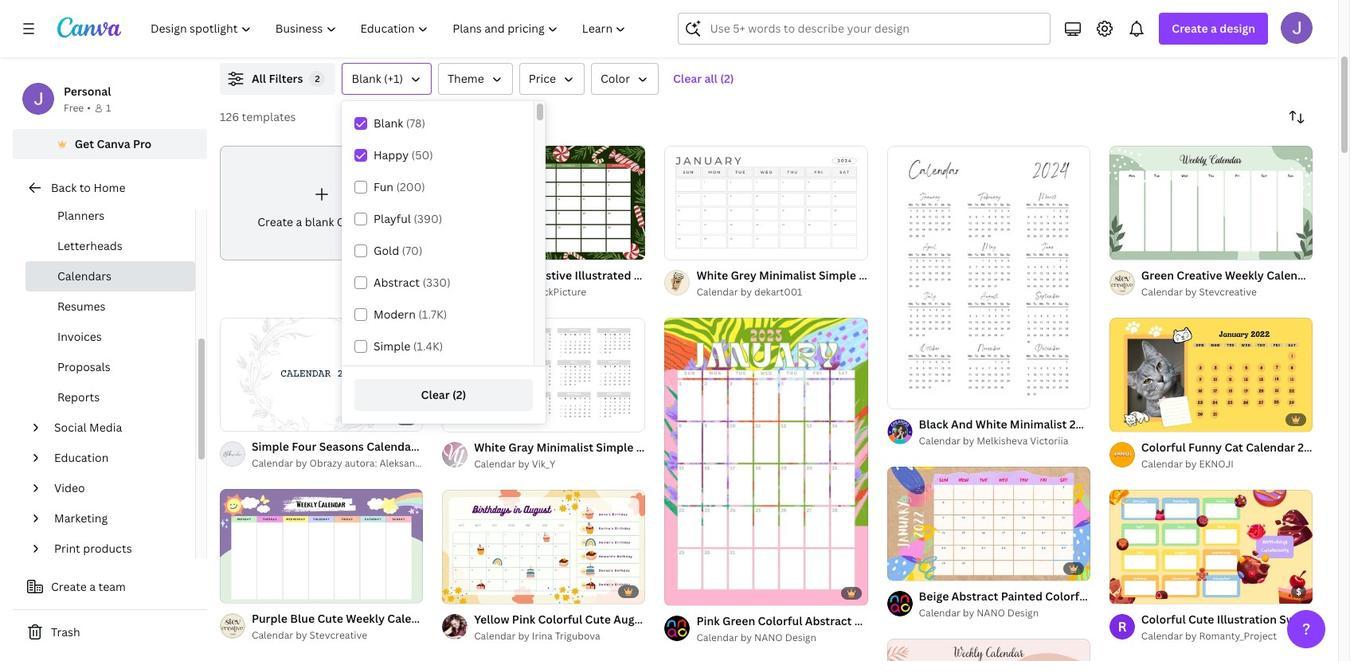 Task type: describe. For each thing, give the bounding box(es) containing it.
colorful funny cat calendar 2022 note calendar by eknoji
[[1141, 440, 1350, 471]]

1 horizontal spatial design
[[1008, 606, 1039, 620]]

blank
[[305, 214, 334, 229]]

yellow pink colorful cute august 2023 birthday calendar image
[[442, 490, 646, 604]]

calendar by stevcreative link for weekly
[[1141, 284, 1313, 300]]

illustration
[[1217, 612, 1277, 627]]

white grey minimalist simple 2024 monthly calendar calendar by dekart001
[[697, 268, 986, 299]]

modern
[[374, 307, 416, 322]]

free •
[[64, 101, 91, 115]]

by inside purple blue cute weekly calendar calendar by stevcreative
[[296, 629, 307, 642]]

get
[[75, 136, 94, 151]]

blank (78)
[[374, 116, 425, 131]]

letterheads
[[57, 238, 122, 253]]

1 of 12 for planner
[[676, 586, 703, 598]]

minimalist for white gray minimalist simple 2024 calendar
[[537, 440, 593, 455]]

seasons
[[319, 439, 364, 454]]

calendar by nano design link for white
[[919, 606, 1090, 622]]

modern (1.7k)
[[374, 307, 447, 322]]

1 of 12 for by
[[1121, 412, 1148, 424]]

calendar by eknoji link
[[1141, 456, 1313, 472]]

birthday
[[683, 612, 731, 627]]

calendar by obrazy autora: aleksandra sozzo link
[[252, 456, 459, 472]]

create a design
[[1172, 21, 1255, 36]]

black and white minimalist 2024 calendar image
[[887, 146, 1090, 409]]

red green festive illustrated holiday candy december 2023 monthly calendar image
[[442, 146, 646, 260]]

calendar by melkisheva victoriia link
[[919, 434, 1090, 450]]

reports
[[57, 390, 100, 405]]

clear (2) button
[[354, 379, 533, 411]]

of for colorful funny cat calendar 2022 note
[[1127, 412, 1136, 424]]

of for simple four seasons calendar 2024
[[238, 412, 247, 424]]

white grey minimalist simple 2024 monthly calendar link
[[697, 267, 986, 284]]

colorful cute illustration sweet candy  calendar by romanty_project
[[1141, 612, 1350, 643]]

1 of 13 link
[[220, 317, 423, 432]]

clear for clear (2)
[[421, 387, 450, 402]]

letterheads link
[[25, 231, 195, 261]]

flowers
[[855, 613, 897, 628]]

happy
[[374, 147, 409, 163]]

2024 for white grey minimalist simple 2024 monthly calendar
[[859, 268, 886, 283]]

trash
[[51, 625, 80, 640]]

trigubova
[[555, 629, 600, 643]]

nano inside calendar by nano design link
[[977, 606, 1005, 620]]

pink green colorful abstract flowers 2023 monthly planner image
[[665, 318, 868, 605]]

monthly inside pink green colorful abstract flowers 2023 monthly planner calendar by nano design
[[929, 613, 974, 628]]

home
[[94, 180, 125, 195]]

filters
[[269, 71, 303, 86]]

gold (70)
[[374, 243, 423, 258]]

purple blue cute weekly calendar calendar by stevcreative
[[252, 611, 437, 642]]

melkisheva
[[977, 434, 1028, 448]]

to
[[79, 180, 91, 195]]

create a blank calendar element
[[220, 146, 423, 260]]

green creative weekly calendar image
[[1110, 146, 1313, 260]]

color button
[[591, 63, 659, 95]]

creative
[[1177, 268, 1223, 283]]

clear all (2)
[[673, 71, 734, 86]]

irina
[[532, 629, 553, 643]]

planners link
[[25, 201, 195, 231]]

0 horizontal spatial abstract
[[374, 275, 420, 290]]

1 of 12 link for colorful
[[665, 318, 868, 605]]

2024 for black and white minimalist 2024 calendar
[[1070, 417, 1096, 432]]

1 for pink green colorful abstract flowers 2023 monthly planner
[[676, 586, 680, 598]]

(78)
[[406, 116, 425, 131]]

2024 for simple four seasons calendar 2024
[[418, 439, 445, 454]]

clear for clear all (2)
[[673, 71, 702, 86]]

create for create a design
[[1172, 21, 1208, 36]]

by inside simple four seasons calendar 2024 calendar by obrazy autora: aleksandra sozzo
[[296, 457, 307, 470]]

sweet
[[1280, 612, 1313, 627]]

Sort by button
[[1281, 101, 1313, 133]]

eknoji
[[1199, 457, 1234, 471]]

print products
[[54, 541, 132, 556]]

theme button
[[438, 63, 513, 95]]

(390)
[[414, 211, 442, 226]]

r link
[[1110, 614, 1135, 639]]

calendar by dekart001 link
[[697, 284, 868, 300]]

126
[[220, 109, 239, 124]]

by inside colorful cute illustration sweet candy  calendar by romanty_project
[[1185, 629, 1197, 643]]

calendar templates image
[[973, 0, 1313, 44]]

monthly inside white grey minimalist simple 2024 monthly calendar calendar by dekart001
[[888, 268, 934, 283]]

calendar inside pink green colorful abstract flowers 2023 monthly planner calendar by nano design
[[697, 631, 738, 644]]

templates
[[242, 109, 296, 124]]

simple inside white grey minimalist simple 2024 monthly calendar calendar by dekart001
[[819, 268, 856, 283]]

video link
[[48, 473, 186, 503]]

•
[[87, 101, 91, 115]]

blank (+1) button
[[342, 63, 432, 95]]

weekly inside the green creative weekly calendar calendar by stevcreative
[[1225, 268, 1264, 283]]

simple down modern
[[374, 339, 410, 354]]

create a design button
[[1159, 13, 1268, 45]]

calendar by stevcreative link for cute
[[252, 628, 423, 644]]

clear all (2) button
[[665, 63, 742, 95]]

invoices
[[57, 329, 102, 344]]

august
[[614, 612, 652, 627]]

$
[[1296, 585, 1302, 597]]

white for white grey minimalist simple 2024 monthly calendar
[[697, 268, 728, 283]]

calendar by irina trigubova link
[[474, 628, 646, 644]]

cat
[[1225, 440, 1243, 455]]

create a team button
[[13, 571, 207, 603]]

blank (+1)
[[352, 71, 403, 86]]

black and white minimalist 2024 calendar calendar by melkisheva victoriia
[[919, 417, 1148, 448]]

gray
[[508, 440, 534, 455]]

blank for blank (+1)
[[352, 71, 381, 86]]

of for white grey minimalist simple 2024 monthly calendar
[[683, 241, 691, 252]]

calendar by luckpicture
[[474, 285, 587, 299]]

calendar by luckpicture link
[[474, 284, 646, 300]]

reports link
[[25, 382, 195, 413]]

price
[[529, 71, 556, 86]]

2 filter options selected element
[[309, 71, 325, 87]]

funny
[[1189, 440, 1222, 455]]

2023 for flowers
[[899, 613, 926, 628]]

colorful cute illustration sweet candy birthday calendar image
[[1110, 490, 1313, 604]]

12 for planner
[[693, 586, 703, 598]]

weekly inside purple blue cute weekly calendar calendar by stevcreative
[[346, 611, 385, 626]]

colorful inside colorful funny cat calendar 2022 note calendar by eknoji
[[1141, 440, 1186, 455]]

fun (200)
[[374, 179, 425, 194]]

media
[[89, 420, 122, 435]]

white inside black and white minimalist 2024 calendar calendar by melkisheva victoriia
[[976, 417, 1007, 432]]

white gray minimalist simple 2024 calendar image
[[442, 318, 646, 432]]

dekart001
[[754, 285, 802, 299]]

pro
[[133, 136, 152, 151]]

calendars
[[57, 268, 112, 284]]

stevcreative inside purple blue cute weekly calendar calendar by stevcreative
[[310, 629, 367, 642]]

sozzo
[[433, 457, 459, 470]]

2022
[[1298, 440, 1324, 455]]

pink inside yellow pink colorful cute august 2023 birthday calendar calendar by irina trigubova
[[512, 612, 535, 627]]

all filters
[[252, 71, 303, 86]]

2024 for white gray minimalist simple 2024 calendar
[[636, 440, 663, 455]]

(50)
[[412, 147, 433, 163]]

color
[[601, 71, 630, 86]]

theme
[[448, 71, 484, 86]]

and
[[951, 417, 973, 432]]

social
[[54, 420, 87, 435]]



Task type: locate. For each thing, give the bounding box(es) containing it.
colorful left funny
[[1141, 440, 1186, 455]]

2024 inside white gray minimalist simple 2024 calendar calendar by vik_y
[[636, 440, 663, 455]]

white left gray
[[474, 440, 506, 455]]

by
[[518, 285, 530, 299], [741, 285, 752, 299], [1185, 285, 1197, 299], [963, 434, 974, 448], [296, 457, 307, 470], [518, 457, 530, 471], [1185, 457, 1197, 471], [963, 606, 974, 620], [296, 629, 307, 642], [518, 629, 530, 643], [1185, 629, 1197, 643], [741, 631, 752, 644]]

0 vertical spatial clear
[[673, 71, 702, 86]]

(2) up sozzo
[[452, 387, 466, 402]]

clear (2)
[[421, 387, 466, 402]]

1 horizontal spatial minimalist
[[759, 268, 816, 283]]

design inside pink green colorful abstract flowers 2023 monthly planner calendar by nano design
[[785, 631, 816, 644]]

1 vertical spatial a
[[296, 214, 302, 229]]

1 horizontal spatial pink
[[697, 613, 720, 628]]

stevcreative down green creative weekly calendar link
[[1199, 285, 1257, 299]]

(70)
[[402, 243, 423, 258]]

0 vertical spatial weekly
[[1225, 268, 1264, 283]]

0 horizontal spatial stevcreative
[[310, 629, 367, 642]]

126 templates
[[220, 109, 296, 124]]

minimalist up the victoriia
[[1010, 417, 1067, 432]]

romanty_project image
[[1110, 614, 1135, 639]]

print
[[54, 541, 80, 556]]

by inside the green creative weekly calendar calendar by stevcreative
[[1185, 285, 1197, 299]]

2 horizontal spatial a
[[1211, 21, 1217, 36]]

white gray minimalist simple 2024 calendar calendar by vik_y
[[474, 440, 715, 471]]

candy
[[1315, 612, 1350, 627]]

playful (390)
[[374, 211, 442, 226]]

calendar by vik_y link
[[474, 456, 646, 472]]

1 horizontal spatial white
[[697, 268, 728, 283]]

1
[[106, 101, 111, 115], [676, 241, 680, 252], [231, 412, 236, 424], [1121, 412, 1125, 424], [898, 562, 903, 574], [676, 586, 680, 598]]

team
[[98, 579, 126, 594]]

2 horizontal spatial white
[[976, 417, 1007, 432]]

1 horizontal spatial 2023
[[899, 613, 926, 628]]

1 vertical spatial minimalist
[[1010, 417, 1067, 432]]

fun
[[374, 179, 394, 194]]

blank left (+1)
[[352, 71, 381, 86]]

0 vertical spatial white
[[697, 268, 728, 283]]

2023 right august
[[654, 612, 681, 627]]

0 vertical spatial stevcreative
[[1199, 285, 1257, 299]]

pink up the 'irina'
[[512, 612, 535, 627]]

abstract down "gold (70)"
[[374, 275, 420, 290]]

marketing
[[54, 511, 108, 526]]

get canva pro button
[[13, 129, 207, 159]]

2023 inside yellow pink colorful cute august 2023 birthday calendar calendar by irina trigubova
[[654, 612, 681, 627]]

1 horizontal spatial calendar by stevcreative link
[[1141, 284, 1313, 300]]

green inside pink green colorful abstract flowers 2023 monthly planner calendar by nano design
[[723, 613, 755, 628]]

clear inside button
[[421, 387, 450, 402]]

1 vertical spatial stevcreative
[[310, 629, 367, 642]]

0 vertical spatial design
[[1008, 606, 1039, 620]]

(1.4k)
[[413, 339, 443, 354]]

0 vertical spatial green
[[1141, 268, 1174, 283]]

weekly right creative
[[1225, 268, 1264, 283]]

note
[[1327, 440, 1350, 455]]

0 vertical spatial abstract
[[374, 275, 420, 290]]

four
[[292, 439, 317, 454]]

create for create a blank calendar
[[258, 214, 293, 229]]

1 horizontal spatial (2)
[[720, 71, 734, 86]]

0 horizontal spatial 2023
[[654, 612, 681, 627]]

white inside white grey minimalist simple 2024 monthly calendar calendar by dekart001
[[697, 268, 728, 283]]

create a team
[[51, 579, 126, 594]]

1 horizontal spatial nano
[[977, 606, 1005, 620]]

abstract inside pink green colorful abstract flowers 2023 monthly planner calendar by nano design
[[805, 613, 852, 628]]

2 horizontal spatial cute
[[1189, 612, 1214, 627]]

education link
[[48, 443, 186, 473]]

design up "pink feminine weekly calendar" image
[[1008, 606, 1039, 620]]

pink green colorful abstract flowers 2023 monthly planner calendar by nano design
[[697, 613, 1019, 644]]

colorful inside pink green colorful abstract flowers 2023 monthly planner calendar by nano design
[[758, 613, 803, 628]]

0 horizontal spatial clear
[[421, 387, 450, 402]]

minimalist inside white gray minimalist simple 2024 calendar calendar by vik_y
[[537, 440, 593, 455]]

1 cute from the left
[[317, 611, 343, 626]]

a inside button
[[89, 579, 96, 594]]

calendar by stevcreative link down blue
[[252, 628, 423, 644]]

a left team
[[89, 579, 96, 594]]

create left blank
[[258, 214, 293, 229]]

pink
[[512, 612, 535, 627], [697, 613, 720, 628]]

2 vertical spatial a
[[89, 579, 96, 594]]

2 vertical spatial create
[[51, 579, 87, 594]]

white for white gray minimalist simple 2024 calendar
[[474, 440, 506, 455]]

0 horizontal spatial minimalist
[[537, 440, 593, 455]]

stevcreative down purple blue cute weekly calendar link
[[310, 629, 367, 642]]

calendar by nano design link down birthday
[[697, 630, 868, 646]]

1 horizontal spatial abstract
[[805, 613, 852, 628]]

aleksandra
[[380, 457, 430, 470]]

top level navigation element
[[140, 13, 640, 45]]

2024 inside white grey minimalist simple 2024 monthly calendar calendar by dekart001
[[859, 268, 886, 283]]

black
[[919, 417, 949, 432]]

cute up trigubova
[[585, 612, 611, 627]]

a inside dropdown button
[[1211, 21, 1217, 36]]

obrazy
[[310, 457, 342, 470]]

price button
[[519, 63, 585, 95]]

pink inside pink green colorful abstract flowers 2023 monthly planner calendar by nano design
[[697, 613, 720, 628]]

cute inside yellow pink colorful cute august 2023 birthday calendar calendar by irina trigubova
[[585, 612, 611, 627]]

cute up "calendar by romanty_project" link
[[1189, 612, 1214, 627]]

1 of 13
[[231, 412, 258, 424]]

1 vertical spatial nano
[[754, 631, 783, 644]]

marketing link
[[48, 503, 186, 534]]

of inside 1 of 13 link
[[238, 412, 247, 424]]

create down print
[[51, 579, 87, 594]]

2
[[315, 72, 320, 84]]

1 horizontal spatial create
[[258, 214, 293, 229]]

colorful inside yellow pink colorful cute august 2023 birthday calendar calendar by irina trigubova
[[538, 612, 583, 627]]

simple inside simple four seasons calendar 2024 calendar by obrazy autora: aleksandra sozzo
[[252, 439, 289, 454]]

0 horizontal spatial pink
[[512, 612, 535, 627]]

cute inside colorful cute illustration sweet candy  calendar by romanty_project
[[1189, 612, 1214, 627]]

jacob simon image
[[1281, 12, 1313, 44]]

1 horizontal spatial weekly
[[1225, 268, 1264, 283]]

calendar by nano design link for minimalist
[[697, 630, 868, 646]]

0 vertical spatial monthly
[[888, 268, 934, 283]]

0 vertical spatial calendar by nano design link
[[919, 606, 1090, 622]]

romanty_project element
[[1110, 614, 1135, 639]]

create left design
[[1172, 21, 1208, 36]]

2 horizontal spatial create
[[1172, 21, 1208, 36]]

green
[[1141, 268, 1174, 283], [723, 613, 755, 628]]

blank left "(78)"
[[374, 116, 403, 131]]

2024 inside simple four seasons calendar 2024 calendar by obrazy autora: aleksandra sozzo
[[418, 439, 445, 454]]

cute
[[317, 611, 343, 626], [585, 612, 611, 627], [1189, 612, 1214, 627]]

monthly
[[888, 268, 934, 283], [929, 613, 974, 628]]

0 vertical spatial blank
[[352, 71, 381, 86]]

2 horizontal spatial minimalist
[[1010, 417, 1067, 432]]

abstract (330)
[[374, 275, 451, 290]]

calendar by stevcreative link down creative
[[1141, 284, 1313, 300]]

(2) inside button
[[452, 387, 466, 402]]

colorful up calendar by irina trigubova link on the left of the page
[[538, 612, 583, 627]]

2 vertical spatial white
[[474, 440, 506, 455]]

a
[[1211, 21, 1217, 36], [296, 214, 302, 229], [89, 579, 96, 594]]

a left blank
[[296, 214, 302, 229]]

free
[[64, 101, 84, 115]]

pink feminine weekly calendar image
[[887, 639, 1090, 661]]

0 horizontal spatial (2)
[[452, 387, 466, 402]]

0 horizontal spatial create
[[51, 579, 87, 594]]

design down pink green colorful abstract flowers 2023 monthly planner link
[[785, 631, 816, 644]]

white up the 'melkisheva'
[[976, 417, 1007, 432]]

pink right august
[[697, 613, 720, 628]]

None search field
[[678, 13, 1051, 45]]

1 vertical spatial monthly
[[929, 613, 974, 628]]

2023 right "flowers"
[[899, 613, 926, 628]]

weekly right blue
[[346, 611, 385, 626]]

minimalist for white grey minimalist simple 2024 monthly calendar
[[759, 268, 816, 283]]

purple blue cute weekly calendar link
[[252, 610, 437, 628]]

by inside yellow pink colorful cute august 2023 birthday calendar calendar by irina trigubova
[[518, 629, 530, 643]]

calendar by stevcreative link
[[1141, 284, 1313, 300], [252, 628, 423, 644]]

blank inside button
[[352, 71, 381, 86]]

calendar by nano design link up "pink feminine weekly calendar" image
[[919, 606, 1090, 622]]

by inside colorful funny cat calendar 2022 note calendar by eknoji
[[1185, 457, 1197, 471]]

vik_y
[[532, 457, 556, 471]]

1 vertical spatial design
[[785, 631, 816, 644]]

create
[[1172, 21, 1208, 36], [258, 214, 293, 229], [51, 579, 87, 594]]

calendar inside colorful cute illustration sweet candy  calendar by romanty_project
[[1141, 629, 1183, 643]]

cute inside purple blue cute weekly calendar calendar by stevcreative
[[317, 611, 343, 626]]

1 horizontal spatial a
[[296, 214, 302, 229]]

social media
[[54, 420, 122, 435]]

2023
[[654, 612, 681, 627], [899, 613, 926, 628]]

1 vertical spatial weekly
[[346, 611, 385, 626]]

by inside black and white minimalist 2024 calendar calendar by melkisheva victoriia
[[963, 434, 974, 448]]

victoriia
[[1030, 434, 1069, 448]]

romanty_project
[[1199, 629, 1277, 643]]

simple four seasons calendar 2024 link
[[252, 438, 445, 456]]

create for create a team
[[51, 579, 87, 594]]

invoices link
[[25, 322, 195, 352]]

white inside white gray minimalist simple 2024 calendar calendar by vik_y
[[474, 440, 506, 455]]

colorful
[[1141, 440, 1186, 455], [538, 612, 583, 627], [1141, 612, 1186, 627], [758, 613, 803, 628]]

autora:
[[345, 457, 377, 470]]

0 vertical spatial create
[[1172, 21, 1208, 36]]

3 cute from the left
[[1189, 612, 1214, 627]]

simple down 13
[[252, 439, 289, 454]]

abstract left "flowers"
[[805, 613, 852, 628]]

simple inside white gray minimalist simple 2024 calendar calendar by vik_y
[[596, 440, 634, 455]]

0 vertical spatial minimalist
[[759, 268, 816, 283]]

back
[[51, 180, 77, 195]]

a for design
[[1211, 21, 1217, 36]]

1 horizontal spatial calendar by nano design link
[[919, 606, 1090, 622]]

1 of 12 link for cat
[[1110, 318, 1313, 432]]

back to home link
[[13, 172, 207, 204]]

minimalist inside white grey minimalist simple 2024 monthly calendar calendar by dekart001
[[759, 268, 816, 283]]

2 cute from the left
[[585, 612, 611, 627]]

0 horizontal spatial cute
[[317, 611, 343, 626]]

create inside create a blank calendar element
[[258, 214, 293, 229]]

0 vertical spatial (2)
[[720, 71, 734, 86]]

proposals link
[[25, 352, 195, 382]]

design
[[1008, 606, 1039, 620], [785, 631, 816, 644]]

green creative weekly calendar link
[[1141, 267, 1316, 284]]

1 of 12 for calendar
[[676, 241, 703, 252]]

video
[[54, 480, 85, 495]]

planners
[[57, 208, 105, 223]]

by inside white gray minimalist simple 2024 calendar calendar by vik_y
[[518, 457, 530, 471]]

stevcreative
[[1199, 285, 1257, 299], [310, 629, 367, 642]]

1 of 12 link
[[665, 146, 868, 260], [1110, 318, 1313, 432], [665, 318, 868, 605], [887, 467, 1090, 581]]

0 horizontal spatial green
[[723, 613, 755, 628]]

(2) right all at top right
[[720, 71, 734, 86]]

nano inside pink green colorful abstract flowers 2023 monthly planner calendar by nano design
[[754, 631, 783, 644]]

simple up calendar by vik_y 'link'
[[596, 440, 634, 455]]

0 vertical spatial nano
[[977, 606, 1005, 620]]

simple four seasons calendar 2024 calendar by obrazy autora: aleksandra sozzo
[[252, 439, 459, 470]]

colorful right birthday
[[758, 613, 803, 628]]

resumes link
[[25, 292, 195, 322]]

1 vertical spatial calendar by stevcreative link
[[252, 628, 423, 644]]

a for blank
[[296, 214, 302, 229]]

12 for by
[[1138, 412, 1148, 424]]

colorful right romanty_project image
[[1141, 612, 1186, 627]]

(200)
[[396, 179, 425, 194]]

2023 inside pink green colorful abstract flowers 2023 monthly planner calendar by nano design
[[899, 613, 926, 628]]

print products link
[[48, 534, 186, 564]]

1 for white grey minimalist simple 2024 monthly calendar
[[676, 241, 680, 252]]

0 horizontal spatial nano
[[754, 631, 783, 644]]

white grey minimalist simple 2024 monthly calendar image
[[665, 146, 868, 260]]

1 horizontal spatial green
[[1141, 268, 1174, 283]]

minimalist inside black and white minimalist 2024 calendar calendar by melkisheva victoriia
[[1010, 417, 1067, 432]]

proposals
[[57, 359, 110, 374]]

all
[[252, 71, 266, 86]]

create a blank calendar link
[[220, 146, 423, 260]]

1 of 12
[[676, 241, 703, 252], [1121, 412, 1148, 424], [898, 562, 925, 574], [676, 586, 703, 598]]

simple four seasons calendar 2024 image
[[220, 317, 423, 432]]

products
[[83, 541, 132, 556]]

0 horizontal spatial a
[[89, 579, 96, 594]]

clear left all at top right
[[673, 71, 702, 86]]

create inside create a team button
[[51, 579, 87, 594]]

create inside create a design dropdown button
[[1172, 21, 1208, 36]]

1 vertical spatial clear
[[421, 387, 450, 402]]

minimalist up calendar by dekart001 link
[[759, 268, 816, 283]]

minimalist up calendar by vik_y 'link'
[[537, 440, 593, 455]]

simple
[[819, 268, 856, 283], [374, 339, 410, 354], [252, 439, 289, 454], [596, 440, 634, 455]]

a for team
[[89, 579, 96, 594]]

13
[[249, 412, 258, 424]]

white
[[697, 268, 728, 283], [976, 417, 1007, 432], [474, 440, 506, 455]]

colorful cute illustration sweet candy link
[[1141, 611, 1350, 628]]

calendar by nano design
[[919, 606, 1039, 620]]

stevcreative inside the green creative weekly calendar calendar by stevcreative
[[1199, 285, 1257, 299]]

1 vertical spatial create
[[258, 214, 293, 229]]

1 vertical spatial blank
[[374, 116, 403, 131]]

2023 for august
[[654, 612, 681, 627]]

beige abstract painted colorful paper torn collage 2022 calendar image
[[887, 467, 1090, 581]]

1 horizontal spatial clear
[[673, 71, 702, 86]]

0 horizontal spatial white
[[474, 440, 506, 455]]

cute right blue
[[317, 611, 343, 626]]

Search search field
[[710, 14, 1041, 44]]

blank for blank (78)
[[374, 116, 403, 131]]

of for pink green colorful abstract flowers 2023 monthly planner
[[683, 586, 691, 598]]

1 horizontal spatial cute
[[585, 612, 611, 627]]

by inside pink green colorful abstract flowers 2023 monthly planner calendar by nano design
[[741, 631, 752, 644]]

colorful inside colorful cute illustration sweet candy  calendar by romanty_project
[[1141, 612, 1186, 627]]

2 vertical spatial minimalist
[[537, 440, 593, 455]]

1 of 12 link for minimalist
[[665, 146, 868, 260]]

colorful funny cat calendar 2022 note link
[[1141, 439, 1350, 456]]

white left "grey"
[[697, 268, 728, 283]]

calendar
[[337, 214, 385, 229], [937, 268, 986, 283], [1267, 268, 1316, 283], [474, 285, 516, 299], [697, 285, 738, 299], [1141, 285, 1183, 299], [1099, 417, 1148, 432], [919, 434, 961, 448], [367, 439, 416, 454], [666, 440, 715, 455], [1246, 440, 1295, 455], [252, 457, 293, 470], [474, 457, 516, 471], [1141, 457, 1183, 471], [919, 606, 961, 620], [387, 611, 437, 626], [733, 612, 782, 627], [252, 629, 293, 642], [474, 629, 516, 643], [1141, 629, 1183, 643], [697, 631, 738, 644]]

personal
[[64, 84, 111, 99]]

0 horizontal spatial calendar by stevcreative link
[[252, 628, 423, 644]]

1 vertical spatial green
[[723, 613, 755, 628]]

12 for calendar
[[693, 241, 703, 252]]

clear down (1.4k)
[[421, 387, 450, 402]]

clear inside button
[[673, 71, 702, 86]]

1 for simple four seasons calendar 2024
[[231, 412, 236, 424]]

0 horizontal spatial calendar by nano design link
[[697, 630, 868, 646]]

1 horizontal spatial stevcreative
[[1199, 285, 1257, 299]]

0 vertical spatial calendar by stevcreative link
[[1141, 284, 1313, 300]]

purple
[[252, 611, 288, 626]]

simple up calendar by dekart001 link
[[819, 268, 856, 283]]

luckpicture
[[532, 285, 587, 299]]

0 horizontal spatial weekly
[[346, 611, 385, 626]]

1 for colorful funny cat calendar 2022 note
[[1121, 412, 1125, 424]]

0 vertical spatial a
[[1211, 21, 1217, 36]]

1 vertical spatial (2)
[[452, 387, 466, 402]]

2024 inside black and white minimalist 2024 calendar calendar by melkisheva victoriia
[[1070, 417, 1096, 432]]

abstract
[[374, 275, 420, 290], [805, 613, 852, 628]]

1 vertical spatial white
[[976, 417, 1007, 432]]

green inside the green creative weekly calendar calendar by stevcreative
[[1141, 268, 1174, 283]]

a left design
[[1211, 21, 1217, 36]]

weekly
[[1225, 268, 1264, 283], [346, 611, 385, 626]]

1 vertical spatial calendar by nano design link
[[697, 630, 868, 646]]

0 horizontal spatial design
[[785, 631, 816, 644]]

by inside white grey minimalist simple 2024 monthly calendar calendar by dekart001
[[741, 285, 752, 299]]

(2) inside button
[[720, 71, 734, 86]]

1 vertical spatial abstract
[[805, 613, 852, 628]]

purple blue cute weekly calendar image
[[220, 489, 423, 604]]

colorful funny cat calendar 2022 note calendar image
[[1110, 318, 1313, 432]]



Task type: vqa. For each thing, say whether or not it's contained in the screenshot.
bottom "a"
yes



